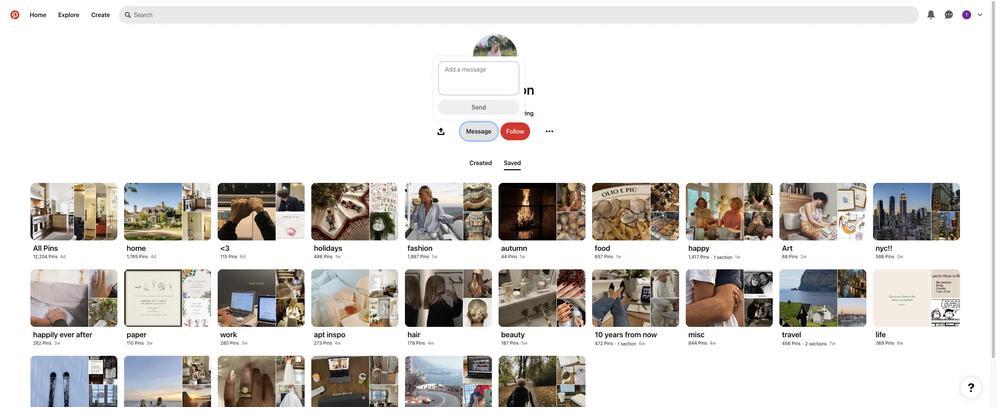Task type: vqa. For each thing, say whether or not it's contained in the screenshot.
3W related to nyc!!
yes



Task type: locate. For each thing, give the bounding box(es) containing it.
2 autumn image from the top
[[557, 212, 586, 241]]

pins inside holidays 486 pins 1w
[[324, 254, 333, 260]]

life image
[[932, 270, 960, 298], [932, 299, 960, 327]]

1 vertical spatial <3 image
[[276, 212, 305, 241]]

pins inside the nyc!! 586 pins 3w
[[886, 254, 894, 260]]

1w for autumn
[[520, 254, 525, 260]]

create link
[[85, 6, 116, 24]]

1 right 1,417
[[714, 255, 716, 260]]

4d inside 'all pins 12,204 pins 4d'
[[60, 254, 66, 260]]

· right 1,417
[[711, 254, 712, 260]]

1 vertical spatial section
[[621, 341, 636, 347]]

0 vertical spatial art image
[[838, 183, 867, 212]]

2 art image from the top
[[838, 212, 867, 241]]

1 4d from the left
[[60, 254, 66, 260]]

pins inside 10 years from now 472 pins · 1 section 6w
[[604, 341, 613, 347]]

3w inside the work 280 pins 3w
[[241, 341, 248, 346]]

years
[[605, 331, 623, 339]]

2 summer inspo image from the top
[[183, 385, 211, 408]]

844
[[689, 341, 697, 346]]

1 happy image from the top
[[744, 183, 773, 212]]

food
[[595, 244, 610, 253]]

1 vertical spatial apt inspo image
[[370, 299, 398, 327]]

1 vertical spatial b+d image
[[276, 385, 305, 408]]

food image
[[651, 183, 679, 212], [651, 212, 679, 241]]

456
[[782, 341, 791, 347]]

1 vertical spatial paper image
[[183, 299, 211, 327]]

pins for art
[[789, 254, 798, 260]]

1 vertical spatial summer inspo image
[[183, 385, 211, 408]]

3w down ever
[[54, 341, 60, 346]]

2 fit image from the top
[[370, 385, 398, 408]]

0 vertical spatial home image
[[183, 183, 211, 212]]

2 f1 image from the top
[[463, 385, 492, 408]]

0 vertical spatial b+d image
[[276, 356, 305, 385]]

fashion 1,887 pins 1w
[[408, 244, 437, 260]]

b+d image
[[276, 356, 305, 385], [276, 385, 305, 408]]

pins down happily
[[43, 341, 51, 346]]

1 horizontal spatial 4w
[[428, 341, 434, 346]]

pins right 280
[[230, 341, 239, 346]]

3w for nyc!!
[[897, 254, 903, 260]]

1 vertical spatial fashion image
[[463, 212, 492, 241]]

0 vertical spatial work image
[[276, 270, 305, 298]]

pins right 273
[[323, 341, 332, 346]]

1 vertical spatial happily ever after image
[[89, 299, 117, 327]]

1 vertical spatial college stuff image
[[557, 385, 586, 408]]

2 4d from the left
[[151, 254, 156, 260]]

1w inside holidays 486 pins 1w
[[335, 254, 341, 260]]

0 vertical spatial beauty image
[[557, 270, 586, 298]]

1w
[[335, 254, 341, 260], [432, 254, 437, 260], [520, 254, 525, 260], [616, 254, 621, 260], [735, 255, 741, 260]]

apt
[[314, 331, 325, 339]]

summer inspo image
[[183, 356, 211, 385], [183, 385, 211, 408]]

pins right 844
[[698, 341, 707, 346]]

1 summer inspo image from the top
[[183, 356, 211, 385]]

1,765
[[127, 254, 138, 260]]

tyler black image
[[962, 10, 971, 19]]

2 winter image from the top
[[89, 385, 117, 408]]

travel image
[[838, 270, 867, 298], [838, 299, 867, 327]]

0 vertical spatial paper image
[[183, 270, 211, 298]]

0 vertical spatial fashion image
[[463, 183, 492, 212]]

87 followers · 253 following
[[457, 110, 534, 117]]

section inside 10 years from now 472 pins · 1 section 6w
[[621, 341, 636, 347]]

pins right 586
[[886, 254, 894, 260]]

1 vertical spatial fit image
[[370, 385, 398, 408]]

1w inside happy 1,417 pins · 1 section 1w
[[735, 255, 741, 260]]

0 vertical spatial autumn image
[[557, 183, 586, 212]]

1 nyc!! image from the top
[[932, 183, 960, 212]]

beauty image
[[557, 270, 586, 298], [557, 299, 586, 327]]

0 horizontal spatial 4d
[[60, 254, 66, 260]]

home link
[[24, 6, 52, 24]]

holidays 486 pins 1w
[[314, 244, 342, 260]]

pins for life
[[886, 341, 894, 346]]

pins for hair
[[416, 341, 425, 346]]

1 vertical spatial travel image
[[838, 299, 867, 327]]

0 vertical spatial section
[[717, 255, 732, 260]]

all
[[33, 244, 42, 253]]

1,887
[[408, 254, 419, 260]]

1 happily ever after image from the top
[[89, 270, 117, 298]]

1 misc image from the top
[[744, 270, 773, 298]]

allpins image
[[30, 183, 74, 241], [41, 183, 85, 241], [52, 183, 95, 241], [63, 183, 106, 241], [74, 183, 117, 241]]

1 vertical spatial happy image
[[744, 212, 773, 241]]

quinn patton
[[456, 82, 534, 98]]

work
[[220, 331, 237, 339]]

pins for <3
[[229, 254, 237, 260]]

4d right 1,765
[[151, 254, 156, 260]]

pins inside food 657 pins 1w
[[604, 254, 613, 260]]

pins inside <3 115 pins 6d
[[229, 254, 237, 260]]

pins inside life 369 pins 8w
[[886, 341, 894, 346]]

0 vertical spatial 10 years from now image
[[651, 270, 679, 298]]

0 vertical spatial happy image
[[744, 183, 773, 212]]

autumn image
[[557, 183, 586, 212], [557, 212, 586, 241]]

1 travel image from the top
[[838, 270, 867, 298]]

4w right 178
[[428, 341, 434, 346]]

pins down happy
[[700, 255, 709, 260]]

· left 2
[[802, 341, 804, 347]]

apt inspo image
[[370, 270, 398, 298], [370, 299, 398, 327]]

2 life image from the top
[[932, 299, 960, 327]]

1 vertical spatial winter image
[[89, 385, 117, 408]]

1 food image from the top
[[651, 183, 679, 212]]

autumn 44 pins 1w
[[501, 244, 527, 260]]

· down years
[[615, 341, 616, 347]]

1 allpins image from the left
[[30, 183, 74, 241]]

2 food image from the top
[[651, 212, 679, 241]]

2 <3 image from the top
[[276, 212, 305, 241]]

0 vertical spatial life image
[[932, 270, 960, 298]]

following
[[508, 110, 534, 117]]

1 vertical spatial f1 image
[[463, 385, 492, 408]]

1 vertical spatial work image
[[276, 299, 305, 327]]

1 art image from the top
[[838, 183, 867, 212]]

work 280 pins 3w
[[220, 331, 248, 346]]

pins for happy
[[700, 255, 709, 260]]

pins inside happily ever after 282 pins 3w
[[43, 341, 51, 346]]

4w
[[335, 341, 341, 346], [428, 341, 434, 346], [710, 341, 716, 346]]

pins inside 'paper 110 pins 3w'
[[135, 341, 144, 346]]

0 vertical spatial misc image
[[744, 270, 773, 298]]

0 vertical spatial summer inspo image
[[183, 356, 211, 385]]

0 vertical spatial travel image
[[838, 270, 867, 298]]

1 vertical spatial nyc!! image
[[932, 212, 960, 241]]

pins right 657
[[604, 254, 613, 260]]

pins right 369
[[886, 341, 894, 346]]

pins inside the art 68 pins 2w
[[789, 254, 798, 260]]

1 vertical spatial beauty image
[[557, 299, 586, 327]]

1 beauty image from the top
[[557, 270, 586, 298]]

misc image
[[744, 270, 773, 298], [744, 299, 773, 327]]

autumn
[[501, 244, 527, 253]]

1 down years
[[618, 341, 620, 347]]

586
[[876, 254, 884, 260]]

winter image
[[89, 356, 117, 385], [89, 385, 117, 408]]

5 allpins image from the left
[[74, 183, 117, 241]]

6d
[[240, 254, 246, 260]]

1 vertical spatial home image
[[183, 212, 211, 241]]

4w inside apt inspo 273 pins 4w
[[335, 341, 341, 346]]

1w inside fashion 1,887 pins 1w
[[432, 254, 437, 260]]

f1 image
[[463, 356, 492, 385], [463, 385, 492, 408]]

pins for home
[[139, 254, 148, 260]]

pins for food
[[604, 254, 613, 260]]

1
[[714, 255, 716, 260], [618, 341, 620, 347]]

fashion image
[[463, 183, 492, 212], [463, 212, 492, 241]]

pins inside the work 280 pins 3w
[[230, 341, 239, 346]]

art
[[782, 244, 793, 253]]

1 vertical spatial 10 years from now image
[[651, 299, 679, 327]]

3w down paper
[[146, 341, 153, 346]]

fashion
[[408, 244, 433, 253]]

1 f1 image from the top
[[463, 356, 492, 385]]

1 vertical spatial hair image
[[463, 299, 492, 327]]

3 4w from the left
[[710, 341, 716, 346]]

<3 image
[[276, 183, 305, 212], [276, 212, 305, 241]]

home
[[30, 12, 46, 18]]

3w
[[897, 254, 903, 260], [54, 341, 60, 346], [146, 341, 153, 346], [241, 341, 248, 346]]

pins down fashion
[[420, 254, 429, 260]]

0 vertical spatial nyc!! image
[[932, 183, 960, 212]]

fit image
[[370, 356, 398, 385], [370, 385, 398, 408]]

pins down holidays
[[324, 254, 333, 260]]

1 vertical spatial food image
[[651, 212, 679, 241]]

1w inside food 657 pins 1w
[[616, 254, 621, 260]]

0 vertical spatial fit image
[[370, 356, 398, 385]]

created
[[470, 160, 492, 166]]

1w for food
[[616, 254, 621, 260]]

college stuff image
[[557, 356, 586, 385], [557, 385, 586, 408]]

0 vertical spatial food image
[[651, 183, 679, 212]]

486
[[314, 254, 323, 260]]

misc
[[689, 331, 705, 339]]

1 vertical spatial 1
[[618, 341, 620, 347]]

0 vertical spatial hair image
[[463, 270, 492, 298]]

3w right 280
[[241, 341, 248, 346]]

0 vertical spatial holidays image
[[370, 183, 398, 212]]

home image
[[183, 183, 211, 212], [183, 212, 211, 241]]

pins right 178
[[416, 341, 425, 346]]

pins inside hair 178 pins 4w
[[416, 341, 425, 346]]

0 vertical spatial 1
[[714, 255, 716, 260]]

pins right 12,204
[[49, 254, 57, 260]]

happily ever after image
[[89, 270, 117, 298], [89, 299, 117, 327]]

4w down inspo
[[335, 341, 341, 346]]

· left the 253
[[493, 110, 494, 116]]

0 vertical spatial winter image
[[89, 356, 117, 385]]

0 horizontal spatial 1
[[618, 341, 620, 347]]

section down from
[[621, 341, 636, 347]]

followers
[[466, 110, 491, 117]]

paper image
[[183, 270, 211, 298], [183, 299, 211, 327]]

4w for misc
[[710, 341, 716, 346]]

paper 110 pins 3w
[[127, 331, 153, 346]]

pins down beauty at the right
[[510, 341, 519, 346]]

0 vertical spatial <3 image
[[276, 183, 305, 212]]

nyc!! image
[[932, 183, 960, 212], [932, 212, 960, 241]]

pins right 115
[[229, 254, 237, 260]]

1 work image from the top
[[276, 270, 305, 298]]

10
[[595, 331, 603, 339]]

holidays image
[[370, 183, 398, 212], [370, 212, 398, 241]]

0 vertical spatial happily ever after image
[[89, 270, 117, 298]]

2w
[[801, 254, 807, 260]]

1 vertical spatial misc image
[[744, 299, 773, 327]]

nyc!!
[[876, 244, 892, 253]]

qpatton18 image
[[473, 34, 518, 79]]

pins right 68
[[789, 254, 798, 260]]

4w right 844
[[710, 341, 716, 346]]

follow
[[506, 128, 524, 135]]

pins inside fashion 1,887 pins 1w
[[420, 254, 429, 260]]

0 vertical spatial f1 image
[[463, 356, 492, 385]]

holidays
[[314, 244, 342, 253]]

pins inside 'travel 456 pins · 2 sections 7w'
[[792, 341, 801, 347]]

4 allpins image from the left
[[63, 183, 106, 241]]

10 years from now image
[[651, 270, 679, 298], [651, 299, 679, 327]]

section right 1,417
[[717, 255, 732, 260]]

2 holidays image from the top
[[370, 212, 398, 241]]

0 vertical spatial college stuff image
[[557, 356, 586, 385]]

2 home image from the top
[[183, 212, 211, 241]]

1 vertical spatial art image
[[838, 212, 867, 241]]

1 home image from the top
[[183, 183, 211, 212]]

pins right 472
[[604, 341, 613, 347]]

3w right 586
[[897, 254, 903, 260]]

pins down home
[[139, 254, 148, 260]]

0 horizontal spatial 4w
[[335, 341, 341, 346]]

2 hair image from the top
[[463, 299, 492, 327]]

1 apt inspo image from the top
[[370, 270, 398, 298]]

hair image
[[463, 270, 492, 298], [463, 299, 492, 327]]

4d right 12,204
[[60, 254, 66, 260]]

87
[[457, 110, 464, 117]]

2 4w from the left
[[428, 341, 434, 346]]

4d
[[60, 254, 66, 260], [151, 254, 156, 260]]

search icon image
[[125, 12, 131, 18]]

4w inside hair 178 pins 4w
[[428, 341, 434, 346]]

1 <3 image from the top
[[276, 183, 305, 212]]

1 horizontal spatial 1
[[714, 255, 716, 260]]

pins down paper
[[135, 341, 144, 346]]

1 b+d image from the top
[[276, 356, 305, 385]]

pins inside happy 1,417 pins · 1 section 1w
[[700, 255, 709, 260]]

6w
[[639, 341, 645, 347]]

3w inside the nyc!! 586 pins 3w
[[897, 254, 903, 260]]

4d inside home 1,765 pins 4d
[[151, 254, 156, 260]]

4w inside misc 844 pins 4w
[[710, 341, 716, 346]]

0 horizontal spatial section
[[621, 341, 636, 347]]

·
[[493, 110, 494, 116], [711, 254, 712, 260], [615, 341, 616, 347], [802, 341, 804, 347]]

2 allpins image from the left
[[41, 183, 85, 241]]

1 4w from the left
[[335, 341, 341, 346]]

pins right 44
[[508, 254, 517, 260]]

1 paper image from the top
[[183, 270, 211, 298]]

art 68 pins 2w
[[782, 244, 807, 260]]

pins
[[43, 244, 58, 253], [49, 254, 57, 260], [139, 254, 148, 260], [229, 254, 237, 260], [324, 254, 333, 260], [420, 254, 429, 260], [508, 254, 517, 260], [604, 254, 613, 260], [789, 254, 798, 260], [886, 254, 894, 260], [700, 255, 709, 260], [43, 341, 51, 346], [135, 341, 144, 346], [230, 341, 239, 346], [323, 341, 332, 346], [416, 341, 425, 346], [510, 341, 519, 346], [698, 341, 707, 346], [886, 341, 894, 346], [604, 341, 613, 347], [792, 341, 801, 347]]

1 vertical spatial autumn image
[[557, 212, 586, 241]]

happy 1,417 pins · 1 section 1w
[[689, 244, 741, 260]]

work image
[[276, 270, 305, 298], [276, 299, 305, 327]]

178
[[408, 341, 415, 346]]

art image
[[838, 183, 867, 212], [838, 212, 867, 241]]

happy image
[[744, 183, 773, 212], [744, 212, 773, 241]]

pins inside beauty 187 pins 5w
[[510, 341, 519, 346]]

3w inside 'paper 110 pins 3w'
[[146, 341, 153, 346]]

section
[[717, 255, 732, 260], [621, 341, 636, 347]]

pins inside home 1,765 pins 4d
[[139, 254, 148, 260]]

2 work image from the top
[[276, 299, 305, 327]]

pins for paper
[[135, 341, 144, 346]]

2 travel image from the top
[[838, 299, 867, 327]]

1w inside autumn 44 pins 1w
[[520, 254, 525, 260]]

qpatton18
[[487, 101, 511, 107]]

2 happily ever after image from the top
[[89, 299, 117, 327]]

pins inside misc 844 pins 4w
[[698, 341, 707, 346]]

1 vertical spatial life image
[[932, 299, 960, 327]]

after
[[76, 331, 92, 339]]

pins inside autumn 44 pins 1w
[[508, 254, 517, 260]]

beauty 187 pins 5w
[[501, 331, 528, 346]]

1 vertical spatial holidays image
[[370, 212, 398, 241]]

1 horizontal spatial 4d
[[151, 254, 156, 260]]

0 vertical spatial apt inspo image
[[370, 270, 398, 298]]

2 horizontal spatial 4w
[[710, 341, 716, 346]]

pins right 456
[[792, 341, 801, 347]]

1 horizontal spatial section
[[717, 255, 732, 260]]

happily ever after 282 pins 3w
[[33, 331, 92, 346]]



Task type: describe. For each thing, give the bounding box(es) containing it.
115
[[220, 254, 227, 260]]

message
[[466, 128, 491, 135]]

2 nyc!! image from the top
[[932, 212, 960, 241]]

pins for travel
[[792, 341, 801, 347]]

inspo
[[327, 331, 345, 339]]

saved link
[[501, 157, 524, 171]]

1w for holidays
[[335, 254, 341, 260]]

2 happy image from the top
[[744, 212, 773, 241]]

paper
[[127, 331, 147, 339]]

282
[[33, 341, 41, 346]]

pins inside apt inspo 273 pins 4w
[[323, 341, 332, 346]]

travel
[[782, 331, 801, 339]]

Search text field
[[134, 6, 919, 24]]

1 inside 10 years from now 472 pins · 1 section 6w
[[618, 341, 620, 347]]

369
[[876, 341, 884, 346]]

home 1,765 pins 4d
[[127, 244, 156, 260]]

Add a message text field
[[438, 61, 520, 95]]

2 college stuff image from the top
[[557, 385, 586, 408]]

3w for work
[[241, 341, 248, 346]]

2 10 years from now image from the top
[[651, 299, 679, 327]]

hair
[[408, 331, 421, 339]]

5w
[[521, 341, 528, 346]]

nyc!! 586 pins 3w
[[876, 244, 903, 260]]

· inside 10 years from now 472 pins · 1 section 6w
[[615, 341, 616, 347]]

3w for paper
[[146, 341, 153, 346]]

· inside 'travel 456 pins · 2 sections 7w'
[[802, 341, 804, 347]]

1 winter image from the top
[[89, 356, 117, 385]]

1 fit image from the top
[[370, 356, 398, 385]]

1 hair image from the top
[[463, 270, 492, 298]]

quinn
[[456, 82, 492, 98]]

2 paper image from the top
[[183, 299, 211, 327]]

pins for autumn
[[508, 254, 517, 260]]

misc 844 pins 4w
[[689, 331, 716, 346]]

4w for hair
[[428, 341, 434, 346]]

1,417
[[689, 255, 699, 260]]

pins for misc
[[698, 341, 707, 346]]

1 autumn image from the top
[[557, 183, 586, 212]]

1 life image from the top
[[932, 270, 960, 298]]

12,204
[[33, 254, 47, 260]]

now
[[643, 331, 657, 339]]

1 holidays image from the top
[[370, 183, 398, 212]]

pins for beauty
[[510, 341, 519, 346]]

pins for holidays
[[324, 254, 333, 260]]

happily
[[33, 331, 58, 339]]

saved
[[504, 160, 521, 166]]

· inside happy 1,417 pins · 1 section 1w
[[711, 254, 712, 260]]

1 inside happy 1,417 pins · 1 section 1w
[[714, 255, 716, 260]]

from
[[625, 331, 641, 339]]

2 apt inspo image from the top
[[370, 299, 398, 327]]

44
[[501, 254, 507, 260]]

110
[[127, 341, 134, 346]]

create
[[91, 12, 110, 18]]

explore
[[58, 12, 79, 18]]

280
[[220, 341, 229, 346]]

2 fashion image from the top
[[463, 212, 492, 241]]

apt inspo 273 pins 4w
[[314, 331, 345, 346]]

7w
[[830, 341, 835, 347]]

sections
[[809, 341, 827, 347]]

section inside happy 1,417 pins · 1 section 1w
[[717, 255, 732, 260]]

68
[[782, 254, 788, 260]]

pins right all
[[43, 244, 58, 253]]

3w inside happily ever after 282 pins 3w
[[54, 341, 60, 346]]

2
[[805, 341, 808, 347]]

3 allpins image from the left
[[52, 183, 95, 241]]

10 years from now 472 pins · 1 section 6w
[[595, 331, 657, 347]]

· inside 87 followers · 253 following
[[493, 110, 494, 116]]

beauty
[[501, 331, 525, 339]]

food 657 pins 1w
[[595, 244, 621, 260]]

hair 178 pins 4w
[[408, 331, 434, 346]]

1 college stuff image from the top
[[557, 356, 586, 385]]

2 b+d image from the top
[[276, 385, 305, 408]]

happy
[[689, 244, 710, 253]]

patton
[[495, 82, 534, 98]]

all pins 12,204 pins 4d
[[33, 244, 66, 260]]

life 369 pins 8w
[[876, 331, 903, 346]]

life
[[876, 331, 886, 339]]

home
[[127, 244, 146, 253]]

253
[[496, 110, 507, 117]]

1 10 years from now image from the top
[[651, 270, 679, 298]]

message button
[[460, 123, 497, 140]]

2 beauty image from the top
[[557, 299, 586, 327]]

8w
[[897, 341, 903, 346]]

187
[[501, 341, 509, 346]]

ever
[[60, 331, 74, 339]]

273
[[314, 341, 322, 346]]

<3
[[220, 244, 230, 253]]

pins for work
[[230, 341, 239, 346]]

pins for nyc!!
[[886, 254, 894, 260]]

travel 456 pins · 2 sections 7w
[[782, 331, 835, 347]]

2 misc image from the top
[[744, 299, 773, 327]]

1w for fashion
[[432, 254, 437, 260]]

472
[[595, 341, 603, 347]]

pins for fashion
[[420, 254, 429, 260]]

pinterest image
[[480, 101, 485, 107]]

657
[[595, 254, 603, 260]]

1 fashion image from the top
[[463, 183, 492, 212]]

follow button
[[500, 123, 530, 140]]

explore link
[[52, 6, 85, 24]]

<3 115 pins 6d
[[220, 244, 246, 260]]

created link
[[467, 157, 495, 169]]



